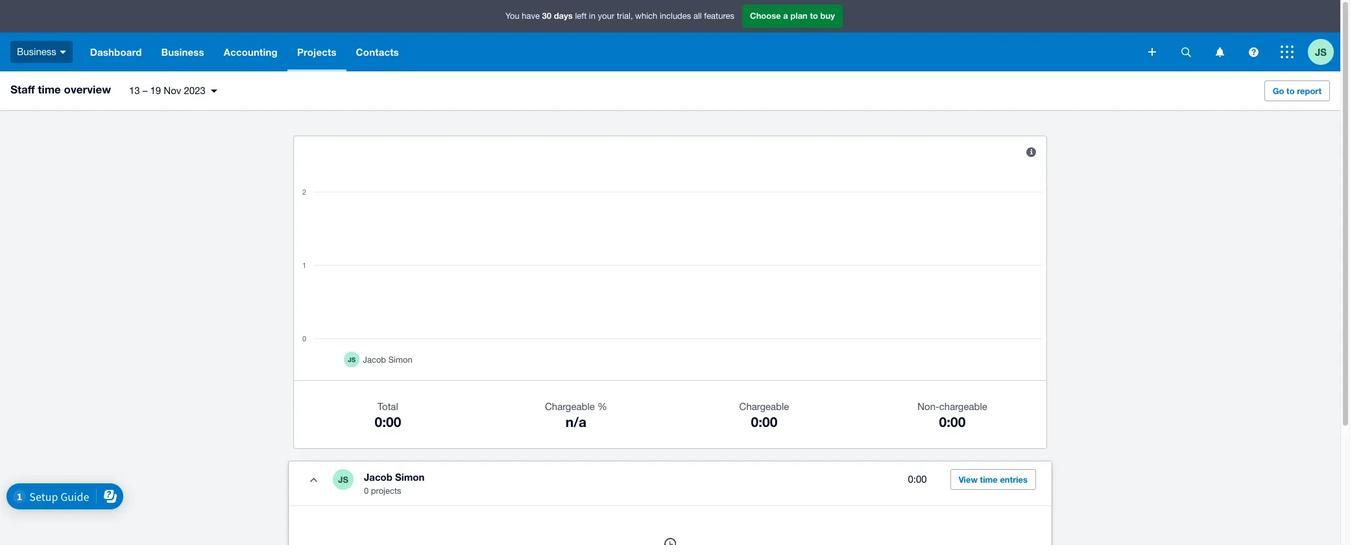Task type: vqa. For each thing, say whether or not it's contained in the screenshot.
Empty state of the Accounts Watchlist widget, featuring a 'Review categories for transactions' button and a data-less table with headings 'Account,' 'Budget,' 'This Month,' and 'YTD.' image
no



Task type: locate. For each thing, give the bounding box(es) containing it.
business up nov
[[161, 46, 204, 58]]

accounting button
[[214, 32, 287, 71]]

2023
[[184, 85, 206, 96]]

chargeable for 0:00
[[740, 401, 789, 412]]

banner
[[0, 0, 1341, 71]]

includes
[[660, 11, 691, 21]]

left
[[575, 11, 587, 21]]

to inside button
[[1287, 86, 1295, 96]]

js
[[1315, 46, 1327, 57], [338, 474, 348, 485]]

0:00
[[375, 414, 401, 430], [751, 414, 778, 430], [939, 414, 966, 430], [908, 474, 927, 485]]

you
[[506, 11, 520, 21]]

1 horizontal spatial svg image
[[1281, 45, 1294, 58]]

dashboard
[[90, 46, 142, 58]]

0 horizontal spatial chargeable
[[545, 401, 595, 412]]

js inside js popup button
[[1315, 46, 1327, 57]]

1 horizontal spatial to
[[1287, 86, 1295, 96]]

to
[[810, 11, 818, 21], [1287, 86, 1295, 96]]

overview
[[64, 82, 111, 96]]

business inside navigation
[[161, 46, 204, 58]]

js button
[[1308, 32, 1341, 71]]

time for staff
[[38, 82, 61, 96]]

1 horizontal spatial chargeable
[[740, 401, 789, 412]]

0 horizontal spatial business button
[[0, 32, 80, 71]]

time right staff
[[38, 82, 61, 96]]

time
[[38, 82, 61, 96], [980, 474, 998, 485]]

1 vertical spatial js
[[338, 474, 348, 485]]

business button up nov
[[152, 32, 214, 71]]

business up staff
[[17, 46, 56, 57]]

1 vertical spatial to
[[1287, 86, 1295, 96]]

0 horizontal spatial business
[[17, 46, 56, 57]]

go
[[1273, 86, 1285, 96]]

in
[[589, 11, 596, 21]]

non-chargeable 0:00
[[918, 401, 988, 430]]

js up report
[[1315, 46, 1327, 57]]

chargeable
[[940, 401, 988, 412]]

0:00 inside non-chargeable 0:00
[[939, 414, 966, 430]]

to left the buy
[[810, 11, 818, 21]]

1 horizontal spatial business button
[[152, 32, 214, 71]]

svg image
[[1181, 47, 1191, 57], [1249, 47, 1259, 57], [1149, 48, 1156, 56], [60, 50, 66, 54]]

1 horizontal spatial business
[[161, 46, 204, 58]]

1 business button from the left
[[0, 32, 80, 71]]

nov
[[164, 85, 181, 96]]

1 vertical spatial time
[[980, 474, 998, 485]]

0:00 inside chargeable 0:00
[[751, 414, 778, 430]]

0 horizontal spatial to
[[810, 11, 818, 21]]

2 chargeable from the left
[[740, 401, 789, 412]]

1 horizontal spatial js
[[1315, 46, 1327, 57]]

days
[[554, 11, 573, 21]]

go to report
[[1273, 86, 1322, 96]]

simon
[[395, 471, 425, 483]]

0 horizontal spatial time
[[38, 82, 61, 96]]

business button up staff
[[0, 32, 80, 71]]

chargeable for n/a
[[545, 401, 595, 412]]

features
[[704, 11, 735, 21]]

1 chargeable from the left
[[545, 401, 595, 412]]

report
[[1297, 86, 1322, 96]]

0 vertical spatial to
[[810, 11, 818, 21]]

svg image
[[1281, 45, 1294, 58], [1216, 47, 1224, 57]]

business
[[17, 46, 56, 57], [161, 46, 204, 58]]

chart key button
[[1018, 139, 1044, 165]]

navigation
[[80, 32, 1140, 71]]

chargeable % n/a
[[545, 401, 607, 430]]

view time entries link
[[950, 469, 1036, 490]]

go to report button
[[1265, 80, 1330, 101]]

banner containing js
[[0, 0, 1341, 71]]

have
[[522, 11, 540, 21]]

time right view
[[980, 474, 998, 485]]

js right toggle image
[[338, 474, 348, 485]]

to right the go
[[1287, 86, 1295, 96]]

business button
[[0, 32, 80, 71], [152, 32, 214, 71]]

jacob simon 0 projects
[[364, 471, 425, 496]]

a
[[783, 11, 788, 21]]

projects
[[371, 486, 401, 496]]

choose
[[750, 11, 781, 21]]

1 horizontal spatial time
[[980, 474, 998, 485]]

chargeable 0:00
[[740, 401, 789, 430]]

0 vertical spatial js
[[1315, 46, 1327, 57]]

contacts
[[356, 46, 399, 58]]

chargeable inside chargeable % n/a
[[545, 401, 595, 412]]

contacts button
[[346, 32, 409, 71]]

–
[[143, 85, 148, 96]]

chargeable
[[545, 401, 595, 412], [740, 401, 789, 412]]

non-
[[918, 401, 940, 412]]

0 vertical spatial time
[[38, 82, 61, 96]]



Task type: describe. For each thing, give the bounding box(es) containing it.
projects button
[[287, 32, 346, 71]]

view time entries
[[959, 474, 1028, 485]]

13
[[129, 85, 140, 96]]

accounting
[[224, 46, 278, 58]]

time for view
[[980, 474, 998, 485]]

chart key image
[[1026, 147, 1036, 157]]

0 horizontal spatial svg image
[[1216, 47, 1224, 57]]

30
[[542, 11, 552, 21]]

2 business button from the left
[[152, 32, 214, 71]]

19
[[150, 85, 161, 96]]

dashboard link
[[80, 32, 152, 71]]

navigation containing dashboard
[[80, 32, 1140, 71]]

trial,
[[617, 11, 633, 21]]

0
[[364, 486, 369, 496]]

0 horizontal spatial js
[[338, 474, 348, 485]]

you have 30 days left in your trial, which includes all features
[[506, 11, 735, 21]]

your
[[598, 11, 615, 21]]

buy
[[821, 11, 835, 21]]

staff time overview
[[10, 82, 111, 96]]

jacob
[[364, 471, 393, 483]]

toggle button
[[300, 467, 326, 493]]

total 0:00
[[375, 401, 401, 430]]

view
[[959, 474, 978, 485]]

n/a
[[566, 414, 587, 430]]

toggle image
[[310, 477, 317, 482]]

13 – 19 nov 2023
[[129, 85, 206, 96]]

which
[[635, 11, 658, 21]]

entries
[[1000, 474, 1028, 485]]

projects
[[297, 46, 337, 58]]

choose a plan to buy
[[750, 11, 835, 21]]

total
[[378, 401, 398, 412]]

13 – 19 nov 2023 button
[[121, 80, 225, 102]]

%
[[598, 401, 607, 412]]

all
[[694, 11, 702, 21]]

staff
[[10, 82, 35, 96]]

plan
[[791, 11, 808, 21]]



